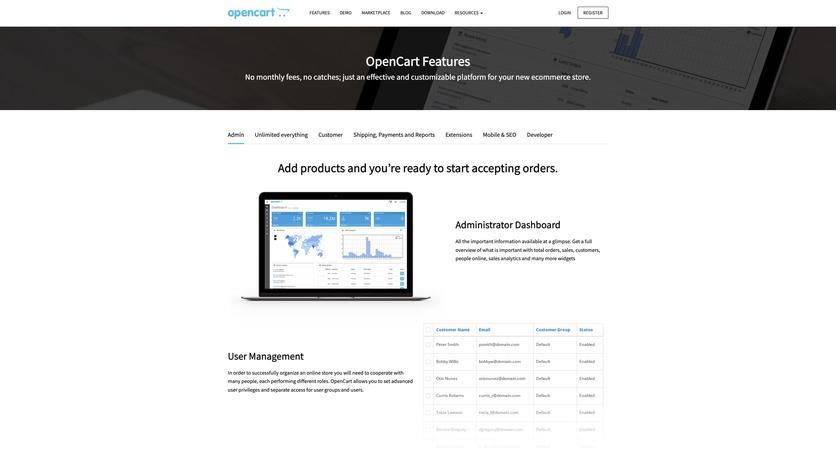 Task type: vqa. For each thing, say whether or not it's contained in the screenshot.
the left Additional
no



Task type: describe. For each thing, give the bounding box(es) containing it.
organize
[[280, 369, 299, 376]]

seo
[[506, 131, 516, 139]]

1 user from the left
[[228, 386, 237, 393]]

features inside the opencart features no monthly fees, no catches; just an effective and customizable platform for your new ecommerce store.
[[422, 53, 470, 69]]

for inside the opencart features no monthly fees, no catches; just an effective and customizable platform for your new ecommerce store.
[[488, 72, 497, 82]]

your
[[499, 72, 514, 82]]

all
[[456, 238, 461, 245]]

what
[[483, 247, 494, 253]]

different
[[297, 378, 316, 385]]

available
[[522, 238, 542, 245]]

people
[[456, 255, 471, 262]]

opencart inside the in order to successfully organize an online store you will need to cooperate with many people, each performing different roles. opencart allows you to set advanced user privileges and separate access for user groups and users.
[[331, 378, 352, 385]]

resources link
[[450, 7, 488, 19]]

many inside the in order to successfully organize an online store you will need to cooperate with many people, each performing different roles. opencart allows you to set advanced user privileges and separate access for user groups and users.
[[228, 378, 240, 385]]

catches;
[[314, 72, 341, 82]]

no
[[245, 72, 255, 82]]

demo link
[[335, 7, 357, 19]]

mobile & seo
[[483, 131, 516, 139]]

and inside 'all the important information available at a glimpse. get a full overview of what is important with total orders, sales, customers, people online, sales analytics and many more widgets'
[[522, 255, 530, 262]]

download link
[[416, 7, 450, 19]]

and left you're
[[348, 160, 367, 176]]

widgets
[[558, 255, 575, 262]]

register
[[583, 10, 603, 16]]

for inside the in order to successfully organize an online store you will need to cooperate with many people, each performing different roles. opencart allows you to set advanced user privileges and separate access for user groups and users.
[[306, 386, 313, 393]]

order
[[233, 369, 245, 376]]

online,
[[472, 255, 488, 262]]

user management
[[228, 350, 304, 362]]

unlimited
[[255, 131, 280, 139]]

extensions link
[[441, 130, 477, 140]]

with inside 'all the important information available at a glimpse. get a full overview of what is important with total orders, sales, customers, people online, sales analytics and many more widgets'
[[523, 247, 533, 253]]

sales
[[489, 255, 500, 262]]

orders.
[[523, 160, 558, 176]]

fees,
[[286, 72, 302, 82]]

features link
[[305, 7, 335, 19]]

marketplace link
[[357, 7, 395, 19]]

monthly
[[256, 72, 285, 82]]

no
[[303, 72, 312, 82]]

shipping,
[[354, 131, 377, 139]]

to right need
[[365, 369, 369, 376]]

1 horizontal spatial important
[[499, 247, 522, 253]]

shipping, payments and reports link
[[348, 130, 440, 140]]

management
[[249, 350, 304, 362]]

user management image
[[423, 323, 603, 455]]

administrator dashboard image
[[228, 192, 446, 323]]

mobile & seo link
[[478, 130, 521, 140]]

people,
[[241, 378, 258, 385]]

mobile
[[483, 131, 500, 139]]

2 a from the left
[[581, 238, 584, 245]]

will
[[343, 369, 351, 376]]

shipping, payments and reports
[[354, 131, 435, 139]]

blog
[[401, 10, 411, 16]]

opencart inside the opencart features no monthly fees, no catches; just an effective and customizable platform for your new ecommerce store.
[[366, 53, 420, 69]]

is
[[495, 247, 498, 253]]

unlimited everything
[[255, 131, 308, 139]]

ecommerce
[[531, 72, 571, 82]]

online
[[307, 369, 321, 376]]

store.
[[572, 72, 591, 82]]

accepting
[[472, 160, 520, 176]]

start
[[446, 160, 469, 176]]

products
[[300, 160, 345, 176]]

to left the start
[[434, 160, 444, 176]]

download
[[421, 10, 445, 16]]

and down each
[[261, 386, 270, 393]]

administrator
[[456, 218, 513, 231]]

set
[[384, 378, 390, 385]]

and left users.
[[341, 386, 350, 393]]

overview
[[456, 247, 476, 253]]

demo
[[340, 10, 352, 16]]

many inside 'all the important information available at a glimpse. get a full overview of what is important with total orders, sales, customers, people online, sales analytics and many more widgets'
[[532, 255, 544, 262]]

separate
[[271, 386, 290, 393]]

all the important information available at a glimpse. get a full overview of what is important with total orders, sales, customers, people online, sales analytics and many more widgets
[[456, 238, 600, 262]]

to left set
[[378, 378, 383, 385]]

add
[[278, 160, 298, 176]]

customer link
[[314, 130, 348, 140]]

successfully
[[252, 369, 279, 376]]



Task type: locate. For each thing, give the bounding box(es) containing it.
everything
[[281, 131, 308, 139]]

many down total
[[532, 255, 544, 262]]

orders,
[[545, 247, 561, 253]]

opencart - features image
[[228, 7, 290, 19]]

developer link
[[522, 130, 553, 140]]

analytics
[[501, 255, 521, 262]]

a
[[549, 238, 551, 245], [581, 238, 584, 245]]

1 a from the left
[[549, 238, 551, 245]]

a right at on the bottom right of the page
[[549, 238, 551, 245]]

a left the full
[[581, 238, 584, 245]]

0 horizontal spatial you
[[334, 369, 342, 376]]

with down available
[[523, 247, 533, 253]]

1 horizontal spatial many
[[532, 255, 544, 262]]

access
[[291, 386, 305, 393]]

2 user from the left
[[314, 386, 323, 393]]

ready
[[403, 160, 431, 176]]

add products and you're ready to start accepting orders.
[[278, 160, 558, 176]]

you
[[334, 369, 342, 376], [369, 378, 377, 385]]

to up the people,
[[246, 369, 251, 376]]

full
[[585, 238, 592, 245]]

1 horizontal spatial you
[[369, 378, 377, 385]]

&
[[501, 131, 505, 139]]

extensions
[[446, 131, 472, 139]]

and
[[397, 72, 409, 82], [405, 131, 414, 139], [348, 160, 367, 176], [522, 255, 530, 262], [261, 386, 270, 393], [341, 386, 350, 393]]

1 vertical spatial for
[[306, 386, 313, 393]]

1 vertical spatial opencart
[[331, 378, 352, 385]]

1 horizontal spatial features
[[422, 53, 470, 69]]

resources
[[455, 10, 480, 16]]

an inside the in order to successfully organize an online store you will need to cooperate with many people, each performing different roles. opencart allows you to set advanced user privileges and separate access for user groups and users.
[[300, 369, 306, 376]]

1 horizontal spatial an
[[356, 72, 365, 82]]

payments
[[379, 131, 403, 139]]

marketplace
[[362, 10, 390, 16]]

each
[[259, 378, 270, 385]]

to
[[434, 160, 444, 176], [246, 369, 251, 376], [365, 369, 369, 376], [378, 378, 383, 385]]

features
[[310, 10, 330, 16], [422, 53, 470, 69]]

0 vertical spatial many
[[532, 255, 544, 262]]

performing
[[271, 378, 296, 385]]

platform
[[457, 72, 486, 82]]

user
[[228, 386, 237, 393], [314, 386, 323, 393]]

you left will
[[334, 369, 342, 376]]

with inside the in order to successfully organize an online store you will need to cooperate with many people, each performing different roles. opencart allows you to set advanced user privileges and separate access for user groups and users.
[[394, 369, 404, 376]]

admin
[[228, 131, 244, 139]]

and left reports
[[405, 131, 414, 139]]

admin link
[[228, 130, 249, 144]]

opencart features no monthly fees, no catches; just an effective and customizable platform for your new ecommerce store.
[[245, 53, 591, 82]]

0 horizontal spatial opencart
[[331, 378, 352, 385]]

many
[[532, 255, 544, 262], [228, 378, 240, 385]]

user left the privileges
[[228, 386, 237, 393]]

1 vertical spatial with
[[394, 369, 404, 376]]

0 horizontal spatial many
[[228, 378, 240, 385]]

1 vertical spatial you
[[369, 378, 377, 385]]

effective
[[367, 72, 395, 82]]

privileges
[[239, 386, 260, 393]]

and right effective
[[397, 72, 409, 82]]

blog link
[[395, 7, 416, 19]]

cooperate
[[370, 369, 393, 376]]

dashboard
[[515, 218, 561, 231]]

important
[[471, 238, 493, 245], [499, 247, 522, 253]]

need
[[352, 369, 364, 376]]

glimpse.
[[552, 238, 571, 245]]

0 vertical spatial an
[[356, 72, 365, 82]]

administrator dashboard
[[456, 218, 561, 231]]

1 horizontal spatial opencart
[[366, 53, 420, 69]]

0 vertical spatial opencart
[[366, 53, 420, 69]]

you down cooperate
[[369, 378, 377, 385]]

0 horizontal spatial an
[[300, 369, 306, 376]]

and inside the opencart features no monthly fees, no catches; just an effective and customizable platform for your new ecommerce store.
[[397, 72, 409, 82]]

with up advanced
[[394, 369, 404, 376]]

an up different
[[300, 369, 306, 376]]

sales,
[[562, 247, 575, 253]]

0 horizontal spatial features
[[310, 10, 330, 16]]

opencart up effective
[[366, 53, 420, 69]]

at
[[543, 238, 548, 245]]

get
[[572, 238, 580, 245]]

an right just
[[356, 72, 365, 82]]

1 vertical spatial important
[[499, 247, 522, 253]]

0 vertical spatial features
[[310, 10, 330, 16]]

and right analytics
[[522, 255, 530, 262]]

of
[[477, 247, 481, 253]]

0 vertical spatial for
[[488, 72, 497, 82]]

1 horizontal spatial with
[[523, 247, 533, 253]]

login link
[[553, 7, 577, 19]]

information
[[494, 238, 521, 245]]

total
[[534, 247, 544, 253]]

0 horizontal spatial a
[[549, 238, 551, 245]]

important up of at the bottom of page
[[471, 238, 493, 245]]

just
[[343, 72, 355, 82]]

login
[[559, 10, 571, 16]]

0 horizontal spatial with
[[394, 369, 404, 376]]

0 horizontal spatial user
[[228, 386, 237, 393]]

you're
[[369, 160, 401, 176]]

more
[[545, 255, 557, 262]]

0 vertical spatial important
[[471, 238, 493, 245]]

1 horizontal spatial for
[[488, 72, 497, 82]]

0 horizontal spatial important
[[471, 238, 493, 245]]

0 vertical spatial with
[[523, 247, 533, 253]]

developer
[[527, 131, 553, 139]]

advanced
[[391, 378, 413, 385]]

user down the roles.
[[314, 386, 323, 393]]

an inside the opencart features no monthly fees, no catches; just an effective and customizable platform for your new ecommerce store.
[[356, 72, 365, 82]]

the
[[462, 238, 470, 245]]

in
[[228, 369, 232, 376]]

an
[[356, 72, 365, 82], [300, 369, 306, 376]]

unlimited everything link
[[250, 130, 313, 140]]

customers,
[[576, 247, 600, 253]]

reports
[[415, 131, 435, 139]]

with
[[523, 247, 533, 253], [394, 369, 404, 376]]

user
[[228, 350, 247, 362]]

opencart
[[366, 53, 420, 69], [331, 378, 352, 385]]

store
[[322, 369, 333, 376]]

in order to successfully organize an online store you will need to cooperate with many people, each performing different roles. opencart allows you to set advanced user privileges and separate access for user groups and users.
[[228, 369, 413, 393]]

1 horizontal spatial user
[[314, 386, 323, 393]]

roles.
[[317, 378, 330, 385]]

for down different
[[306, 386, 313, 393]]

features left demo
[[310, 10, 330, 16]]

1 vertical spatial an
[[300, 369, 306, 376]]

features inside features link
[[310, 10, 330, 16]]

features up customizable
[[422, 53, 470, 69]]

allows
[[353, 378, 368, 385]]

groups
[[324, 386, 340, 393]]

1 vertical spatial features
[[422, 53, 470, 69]]

opencart down will
[[331, 378, 352, 385]]

1 vertical spatial many
[[228, 378, 240, 385]]

new
[[516, 72, 530, 82]]

important up analytics
[[499, 247, 522, 253]]

0 vertical spatial you
[[334, 369, 342, 376]]

for left the 'your'
[[488, 72, 497, 82]]

customer
[[319, 131, 343, 139]]

1 horizontal spatial a
[[581, 238, 584, 245]]

many down in
[[228, 378, 240, 385]]

0 horizontal spatial for
[[306, 386, 313, 393]]

and inside shipping, payments and reports link
[[405, 131, 414, 139]]



